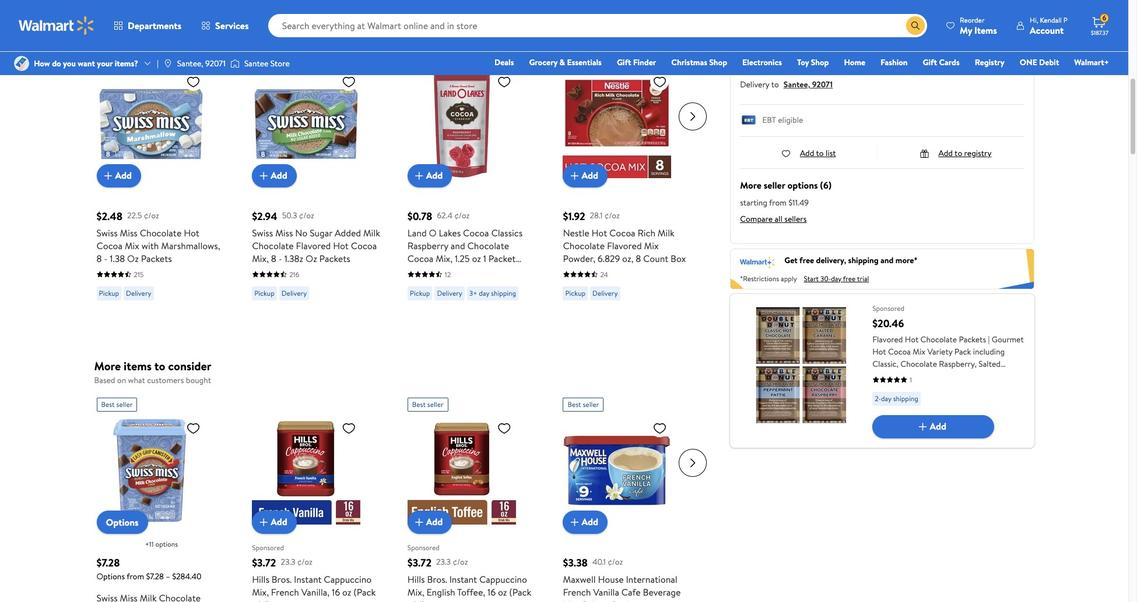 Task type: describe. For each thing, give the bounding box(es) containing it.
electronics link
[[737, 56, 787, 69]]

¢/oz for $1.92
[[605, 210, 620, 222]]

hills for french
[[252, 574, 269, 586]]

want
[[78, 58, 95, 69]]

1 inside $20.46 group
[[910, 375, 912, 385]]

sponsored for $20.46
[[873, 304, 905, 313]]

lakes
[[439, 227, 461, 239]]

caramel,
[[873, 371, 904, 382]]

chocolate inside $0.78 62.4 ¢/oz land o lakes cocoa classics raspberry and chocolate cocoa mix, 1.25 oz 1 packet (35g) serving size
[[467, 239, 509, 252]]

items for more
[[124, 359, 152, 374]]

pickup for $2.94
[[254, 288, 275, 298]]

milk inside '$1.92 28.1 ¢/oz nestle hot cocoa rich milk chocolate flavored mix powder, 6.829 oz, 8 count box'
[[658, 227, 675, 239]]

packets inside $2.48 22.5 ¢/oz swiss miss chocolate hot cocoa mix with marshmallows, 8 - 1.38 oz packets
[[141, 252, 172, 265]]

bros. for french
[[272, 574, 292, 586]]

registry
[[975, 57, 1005, 68]]

chocolate down "peppermint"
[[920, 383, 957, 395]]

sponsored inside sponsored $3.72 23.3 ¢/oz hills bros. instant cappuccino mix, english toffee, 16 oz (pack of 1)
[[408, 544, 440, 553]]

fashion
[[881, 57, 908, 68]]

packets inside sponsored $20.46 flavored hot chocolate packets | gourmet hot cocoa mix variety pack including classic, chocolate raspberry, salted caramel, & peppermint hot chocolate mix | perfect hot chocolate gift sets | 32 count
[[959, 334, 986, 346]]

ebt eligible
[[762, 114, 803, 126]]

pickup inside pickup from santee store | delivery to santee, 92071
[[740, 61, 764, 73]]

16 for toffee,
[[488, 586, 496, 599]]

delivery down intent image for delivery
[[964, 16, 993, 28]]

santee store button
[[788, 61, 833, 73]]

more items to consider based on what customers bought
[[94, 359, 211, 387]]

| up the including
[[988, 334, 990, 346]]

size
[[464, 265, 479, 278]]

$1.92
[[563, 209, 585, 224]]

to inside more items to consider based on what customers bought
[[154, 359, 165, 374]]

delivery for $0.78
[[437, 288, 462, 298]]

sponsored $20.46 flavored hot chocolate packets | gourmet hot cocoa mix variety pack including classic, chocolate raspberry, salted caramel, & peppermint hot chocolate mix | perfect hot chocolate gift sets | 32 count
[[873, 304, 1024, 407]]

shop for toy shop
[[811, 57, 829, 68]]

62.4
[[437, 210, 453, 222]]

intent image for shipping image
[[777, 0, 795, 16]]

instant for toffee,
[[449, 574, 477, 586]]

 image for santee, 92071
[[163, 59, 173, 68]]

gourmet
[[992, 334, 1024, 346]]

| left 32
[[992, 383, 993, 395]]

$284.40
[[172, 571, 202, 583]]

| right items? on the top left of the page
[[157, 58, 159, 69]]

hot up classic, on the bottom right
[[873, 346, 886, 358]]

my
[[960, 24, 972, 36]]

0 horizontal spatial santee
[[244, 58, 269, 69]]

similar
[[94, 12, 129, 27]]

compare all sellers button
[[740, 213, 807, 225]]

chocolate inside '$1.92 28.1 ¢/oz nestle hot cocoa rich milk chocolate flavored mix powder, 6.829 oz, 8 count box'
[[563, 239, 605, 252]]

delivery for $2.94
[[282, 288, 307, 298]]

add button for nestle hot cocoa rich milk chocolate flavored mix powder, 6.829 oz, 8 count box image
[[563, 164, 608, 187]]

gift finder link
[[612, 56, 661, 69]]

more seller options (6) starting from $11.49 compare all sellers
[[740, 179, 832, 225]]

what inside similar items you might like based on what customers bought
[[128, 28, 145, 40]]

(pack for vanilla,
[[354, 586, 376, 599]]

similar items you might like based on what customers bought
[[94, 12, 234, 40]]

6.829
[[598, 252, 620, 265]]

mix down "gourmet"
[[1011, 371, 1024, 382]]

kendall
[[1040, 15, 1062, 25]]

all
[[775, 213, 783, 225]]

add for land o lakes cocoa classics raspberry and chocolate cocoa mix, 1.25 oz 1 packet (35g) serving size image
[[426, 169, 443, 182]]

milk inside $2.94 50.3 ¢/oz swiss miss no sugar added milk chocolate flavored hot cocoa mix, 8 - 1.38z oz packets
[[363, 227, 380, 239]]

raspberry
[[408, 239, 448, 252]]

$0.78
[[408, 209, 432, 224]]

hi, kendall p account
[[1030, 15, 1068, 36]]

¢/oz for $2.94
[[299, 210, 314, 222]]

get free delivery, shipping and more* banner
[[730, 249, 1034, 290]]

- inside $2.94 50.3 ¢/oz swiss miss no sugar added milk chocolate flavored hot cocoa mix, 8 - 1.38z oz packets
[[279, 252, 282, 265]]

shipping for 2-day shipping
[[893, 394, 918, 404]]

3+
[[469, 288, 477, 298]]

chocolate inside $2.48 22.5 ¢/oz swiss miss chocolate hot cocoa mix with marshmallows, 8 - 1.38 oz packets
[[140, 227, 182, 239]]

¢/oz for $2.48
[[144, 210, 159, 222]]

hills bros. instant cappuccino mix, english toffee, 16 oz (pack of 1) image
[[408, 417, 516, 525]]

8 inside $2.48 22.5 ¢/oz swiss miss chocolate hot cocoa mix with marshmallows, 8 - 1.38 oz packets
[[97, 252, 102, 265]]

start 30-day free trial
[[804, 274, 869, 284]]

product group containing $2.48
[[97, 46, 226, 324]]

add to cart image for $1.92
[[568, 169, 582, 183]]

grocery & essentials link
[[524, 56, 607, 69]]

deals
[[495, 57, 514, 68]]

sellers
[[784, 213, 807, 225]]

santee, inside pickup from santee store | delivery to santee, 92071
[[784, 79, 810, 90]]

ebt image
[[740, 115, 758, 127]]

shipping inside banner
[[848, 255, 879, 266]]

add to favorites list, swiss miss chocolate hot cocoa mix with marshmallows, 8 - 1.38 oz packets image
[[186, 74, 200, 89]]

french inside $3.38 40.1 ¢/oz maxwell house international french vanilla cafe beverage mix, 8.4 oz. canister
[[563, 586, 591, 599]]

cocoa inside sponsored $20.46 flavored hot chocolate packets | gourmet hot cocoa mix variety pack including classic, chocolate raspberry, salted caramel, & peppermint hot chocolate mix | perfect hot chocolate gift sets | 32 count
[[888, 346, 911, 358]]

swiss miss no sugar added milk chocolate flavored hot cocoa mix, 8 - 1.38z oz packets image
[[252, 70, 361, 178]]

cocoa inside $2.48 22.5 ¢/oz swiss miss chocolate hot cocoa mix with marshmallows, 8 - 1.38 oz packets
[[97, 239, 123, 252]]

get free delivery, shipping and more*
[[784, 255, 918, 266]]

on inside similar items you might like based on what customers bought
[[117, 28, 126, 40]]

on inside more items to consider based on what customers bought
[[117, 375, 126, 387]]

grocery & essentials
[[529, 57, 602, 68]]

departments
[[128, 19, 181, 32]]

consider
[[168, 359, 211, 374]]

add to cart image for hills bros. instant cappuccino mix, french vanilla, 16 oz (pack of 1) 'image'
[[257, 516, 271, 530]]

bought inside more items to consider based on what customers bought
[[186, 375, 211, 387]]

1.25
[[455, 252, 470, 265]]

- inside $2.48 22.5 ¢/oz swiss miss chocolate hot cocoa mix with marshmallows, 8 - 1.38 oz packets
[[104, 252, 108, 265]]

$20.46 group
[[730, 294, 1034, 448]]

32
[[995, 383, 1004, 395]]

of for english
[[408, 599, 416, 603]]

+11
[[145, 540, 154, 550]]

& inside the grocery & essentials link
[[560, 57, 565, 68]]

add for maxwell house international french vanilla cafe beverage mix, 8.4 oz. canister image
[[582, 516, 598, 529]]

beverage
[[643, 586, 681, 599]]

Search search field
[[268, 14, 927, 37]]

$7.28 options from $7.28 – $284.40
[[97, 556, 202, 583]]

one debit
[[1020, 57, 1059, 68]]

hills for english
[[408, 574, 425, 586]]

24
[[600, 270, 608, 280]]

what inside more items to consider based on what customers bought
[[128, 375, 145, 387]]

land o lakes cocoa classics raspberry and chocolate cocoa mix, 1.25 oz 1 packet (35g) serving size image
[[408, 70, 516, 178]]

essentials
[[567, 57, 602, 68]]

best for $2.48
[[101, 53, 115, 63]]

gift finder
[[617, 57, 656, 68]]

¢/oz inside sponsored $3.72 23.3 ¢/oz hills bros. instant cappuccino mix, english toffee, 16 oz (pack of 1)
[[453, 557, 468, 569]]

get
[[784, 255, 798, 266]]

product group containing $7.28
[[97, 393, 226, 603]]

*restrictions apply
[[740, 274, 797, 284]]

add to favorites list, swiss miss no sugar added milk chocolate flavored hot cocoa mix, 8 - 1.38z oz packets image
[[342, 74, 356, 89]]

product group containing $0.78
[[408, 46, 537, 324]]

0 vertical spatial options
[[106, 516, 139, 529]]

cocoa right lakes
[[463, 227, 489, 239]]

list
[[826, 147, 836, 159]]

bought inside similar items you might like based on what customers bought
[[186, 28, 211, 40]]

today for delivery
[[970, 27, 987, 37]]

cappuccino for toffee,
[[479, 574, 527, 586]]

not
[[766, 27, 778, 37]]

$3.72 for english
[[408, 556, 432, 571]]

search icon image
[[911, 21, 920, 30]]

santee, 92071 button
[[784, 79, 833, 90]]

including
[[973, 346, 1005, 358]]

from inside pickup from santee store | delivery to santee, 92071
[[765, 61, 783, 73]]

do
[[52, 58, 61, 69]]

best for $3.72
[[412, 400, 426, 410]]

sponsored $3.72 23.3 ¢/oz hills bros. instant cappuccino mix, english toffee, 16 oz (pack of 1)
[[408, 544, 531, 603]]

add to cart image for $2.94
[[257, 169, 271, 183]]

intent image for delivery image
[[969, 0, 988, 16]]

flavored inside $2.94 50.3 ¢/oz swiss miss no sugar added milk chocolate flavored hot cocoa mix, 8 - 1.38z oz packets
[[296, 239, 331, 252]]

0 vertical spatial santee,
[[177, 58, 203, 69]]

marshmallows,
[[161, 239, 220, 252]]

$3.72 for french
[[252, 556, 276, 571]]

pickup today
[[870, 16, 894, 37]]

available
[[780, 27, 806, 37]]

hot up "peppermint"
[[905, 334, 919, 346]]

day for 3+ day shipping
[[479, 288, 489, 298]]

best for $1.92
[[568, 53, 581, 63]]

add to cart image for $0.78
[[412, 169, 426, 183]]

oz inside $2.48 22.5 ¢/oz swiss miss chocolate hot cocoa mix with marshmallows, 8 - 1.38 oz packets
[[127, 252, 139, 265]]

christmas
[[671, 57, 707, 68]]

mix inside $2.48 22.5 ¢/oz swiss miss chocolate hot cocoa mix with marshmallows, 8 - 1.38 oz packets
[[125, 239, 139, 252]]

product group containing $3.38
[[563, 393, 693, 603]]

92071 inside pickup from santee store | delivery to santee, 92071
[[812, 79, 833, 90]]

registry link
[[970, 56, 1010, 69]]

compare
[[740, 213, 773, 225]]

add to registry
[[939, 147, 992, 159]]

no
[[295, 227, 308, 239]]

*restrictions
[[740, 274, 779, 284]]

walmart+ link
[[1069, 56, 1114, 69]]

mix, inside $3.38 40.1 ¢/oz maxwell house international french vanilla cafe beverage mix, 8.4 oz. canister
[[563, 599, 580, 603]]

land
[[408, 227, 427, 239]]

santee, 92071
[[177, 58, 226, 69]]

swiss for $2.48
[[97, 227, 118, 239]]

delivery for $2.48
[[126, 288, 151, 298]]

to left list
[[816, 147, 824, 159]]

options inside more seller options (6) starting from $11.49 compare all sellers
[[788, 179, 818, 192]]

add for hills bros. instant cappuccino mix, french vanilla, 16 oz (pack of 1) 'image'
[[271, 516, 287, 529]]

hot inside $2.48 22.5 ¢/oz swiss miss chocolate hot cocoa mix with marshmallows, 8 - 1.38 oz packets
[[184, 227, 199, 239]]

classics
[[491, 227, 523, 239]]

1 inside $0.78 62.4 ¢/oz land o lakes cocoa classics raspberry and chocolate cocoa mix, 1.25 oz 1 packet (35g) serving size
[[483, 252, 486, 265]]

add for nestle hot cocoa rich milk chocolate flavored mix powder, 6.829 oz, 8 count box image
[[582, 169, 598, 182]]

delivery,
[[816, 255, 846, 266]]

pickup for $1.92
[[565, 288, 586, 298]]

23.3 for english
[[436, 557, 451, 569]]

salted
[[979, 358, 1001, 370]]

flavored inside sponsored $20.46 flavored hot chocolate packets | gourmet hot cocoa mix variety pack including classic, chocolate raspberry, salted caramel, & peppermint hot chocolate mix | perfect hot chocolate gift sets | 32 count
[[873, 334, 903, 346]]

from inside more seller options (6) starting from $11.49 compare all sellers
[[769, 197, 787, 209]]

cocoa inside $2.94 50.3 ¢/oz swiss miss no sugar added milk chocolate flavored hot cocoa mix, 8 - 1.38z oz packets
[[351, 239, 377, 252]]

might
[[183, 12, 214, 27]]

best seller for $1.92
[[568, 53, 599, 63]]

flavored inside '$1.92 28.1 ¢/oz nestle hot cocoa rich milk chocolate flavored mix powder, 6.829 oz, 8 count box'
[[607, 239, 642, 252]]

account
[[1030, 24, 1064, 36]]

box
[[671, 252, 686, 265]]

maxwell house international french vanilla cafe beverage mix, 8.4 oz. canister image
[[563, 417, 672, 525]]

$11.49
[[789, 197, 809, 209]]

mix left variety
[[913, 346, 926, 358]]

seller for swiss miss no sugar added milk chocolate flavored hot cocoa mix, 8 - 1.38z oz packets
[[272, 53, 288, 63]]

oz inside $2.94 50.3 ¢/oz swiss miss no sugar added milk chocolate flavored hot cocoa mix, 8 - 1.38z oz packets
[[306, 252, 317, 265]]

8 for $2.94
[[271, 252, 276, 265]]

from inside $7.28 options from $7.28 – $284.40
[[127, 571, 144, 583]]

$1.92 28.1 ¢/oz nestle hot cocoa rich milk chocolate flavored mix powder, 6.829 oz, 8 count box
[[563, 209, 686, 265]]

mix, inside 'sponsored $3.72 23.3 ¢/oz hills bros. instant cappuccino mix, french vanilla, 16 oz (pack of 1)'
[[252, 586, 269, 599]]

$0.78 62.4 ¢/oz land o lakes cocoa classics raspberry and chocolate cocoa mix, 1.25 oz 1 packet (35g) serving size
[[408, 209, 523, 278]]

you for might
[[162, 12, 181, 27]]

12
[[445, 270, 451, 280]]

mix, inside $0.78 62.4 ¢/oz land o lakes cocoa classics raspberry and chocolate cocoa mix, 1.25 oz 1 packet (35g) serving size
[[436, 252, 453, 265]]

seller for swiss miss chocolate hot cocoa mix with marshmallows, 8 - 1.38 oz packets
[[116, 53, 133, 63]]

p
[[1064, 15, 1068, 25]]

oz for vanilla,
[[342, 586, 351, 599]]

chocolate inside $2.94 50.3 ¢/oz swiss miss no sugar added milk chocolate flavored hot cocoa mix, 8 - 1.38z oz packets
[[252, 239, 294, 252]]

toy shop link
[[792, 56, 834, 69]]

shipping
[[771, 16, 801, 28]]

mix inside '$1.92 28.1 ¢/oz nestle hot cocoa rich milk chocolate flavored mix powder, 6.829 oz, 8 count box'
[[644, 239, 659, 252]]

hot down raspberry,
[[957, 371, 970, 382]]



Task type: locate. For each thing, give the bounding box(es) containing it.
best seller for $2.48
[[101, 53, 133, 63]]

and up serving
[[451, 239, 465, 252]]

0 horizontal spatial gift
[[617, 57, 631, 68]]

Walmart Site-Wide search field
[[268, 14, 927, 37]]

add to cart image for maxwell house international french vanilla cafe beverage mix, 8.4 oz. canister image
[[568, 516, 582, 530]]

bought
[[186, 28, 211, 40], [186, 375, 211, 387]]

0 horizontal spatial count
[[643, 252, 668, 265]]

1 horizontal spatial instant
[[449, 574, 477, 586]]

day inside get free delivery, shipping and more* banner
[[831, 274, 842, 284]]

0 horizontal spatial cappuccino
[[324, 574, 372, 586]]

1 horizontal spatial packets
[[319, 252, 350, 265]]

delivery down 24
[[593, 288, 618, 298]]

pickup from santee store | delivery to santee, 92071
[[740, 60, 840, 90]]

house
[[598, 574, 624, 586]]

from left toy
[[765, 61, 783, 73]]

1 (pack from the left
[[354, 586, 376, 599]]

best seller for $3.72
[[412, 400, 444, 410]]

oz right toffee, at the left of page
[[498, 586, 507, 599]]

gift for gift finder
[[617, 57, 631, 68]]

1 hills from the left
[[252, 574, 269, 586]]

1 vertical spatial options
[[155, 540, 178, 550]]

hills left vanilla,
[[252, 574, 269, 586]]

hills inside sponsored $3.72 23.3 ¢/oz hills bros. instant cappuccino mix, english toffee, 16 oz (pack of 1)
[[408, 574, 425, 586]]

add button for hills bros. instant cappuccino mix, french vanilla, 16 oz (pack of 1) 'image'
[[252, 511, 297, 534]]

1 horizontal spatial 23.3
[[436, 557, 451, 569]]

1 horizontal spatial bros.
[[427, 574, 447, 586]]

(pack for toffee,
[[509, 586, 531, 599]]

raspberry,
[[939, 358, 977, 370]]

16 for vanilla,
[[332, 586, 340, 599]]

delivery today
[[964, 16, 993, 37]]

0 vertical spatial 92071
[[205, 58, 226, 69]]

1 16 from the left
[[332, 586, 340, 599]]

1 vertical spatial you
[[63, 58, 76, 69]]

1 what from the top
[[128, 28, 145, 40]]

and left more* at the top of the page
[[881, 255, 894, 266]]

1 on from the top
[[117, 28, 126, 40]]

add to cart image
[[916, 420, 930, 434], [257, 516, 271, 530], [568, 516, 582, 530]]

cappuccino for vanilla,
[[324, 574, 372, 586]]

0 horizontal spatial store
[[270, 58, 290, 69]]

0 vertical spatial items
[[132, 12, 160, 27]]

santee, down santee store button
[[784, 79, 810, 90]]

shipping up the trial
[[848, 255, 879, 266]]

0 horizontal spatial 1
[[483, 252, 486, 265]]

0 vertical spatial count
[[643, 252, 668, 265]]

1 vertical spatial santee,
[[784, 79, 810, 90]]

2 customers from the top
[[147, 375, 184, 387]]

1 horizontal spatial 8
[[271, 252, 276, 265]]

3 8 from the left
[[636, 252, 641, 265]]

christmas shop
[[671, 57, 727, 68]]

add to cart image inside $20.46 group
[[916, 420, 930, 434]]

santee
[[244, 58, 269, 69], [788, 61, 812, 73]]

sets
[[975, 383, 990, 395]]

count left 'box'
[[643, 252, 668, 265]]

cappuccino inside 'sponsored $3.72 23.3 ¢/oz hills bros. instant cappuccino mix, french vanilla, 16 oz (pack of 1)'
[[324, 574, 372, 586]]

add button inside $20.46 group
[[873, 416, 994, 439]]

miss for $2.94
[[275, 227, 293, 239]]

french
[[271, 586, 299, 599], [563, 586, 591, 599]]

1) for english
[[418, 599, 425, 603]]

0 horizontal spatial more
[[94, 359, 121, 374]]

| inside pickup from santee store | delivery to santee, 92071
[[838, 60, 840, 73]]

1 horizontal spatial oz
[[306, 252, 317, 265]]

2 on from the top
[[117, 375, 126, 387]]

1 - from the left
[[104, 252, 108, 265]]

2 horizontal spatial sponsored
[[873, 304, 905, 313]]

seller
[[116, 53, 133, 63], [272, 53, 288, 63], [427, 53, 444, 63], [583, 53, 599, 63], [764, 179, 785, 192], [116, 400, 133, 410], [427, 400, 444, 410], [583, 400, 599, 410]]

1 horizontal spatial $3.72
[[408, 556, 432, 571]]

23.3 inside 'sponsored $3.72 23.3 ¢/oz hills bros. instant cappuccino mix, french vanilla, 16 oz (pack of 1)'
[[281, 557, 295, 569]]

1 customers from the top
[[147, 28, 184, 40]]

0 vertical spatial free
[[800, 255, 814, 266]]

you inside similar items you might like based on what customers bought
[[162, 12, 181, 27]]

starting
[[740, 197, 767, 209]]

add button for swiss miss chocolate hot cocoa mix with marshmallows, 8 - 1.38 oz packets image
[[97, 164, 141, 187]]

intent image for pickup image
[[873, 0, 892, 16]]

miss left no
[[275, 227, 293, 239]]

canister
[[610, 599, 644, 603]]

seller for nestle hot cocoa rich milk chocolate flavored mix powder, 6.829 oz, 8 count box
[[583, 53, 599, 63]]

2 - from the left
[[279, 252, 282, 265]]

1 vertical spatial customers
[[147, 375, 184, 387]]

grocery
[[529, 57, 558, 68]]

1 horizontal spatial of
[[408, 599, 416, 603]]

| left home
[[838, 60, 840, 73]]

swiss
[[97, 227, 118, 239], [252, 227, 273, 239]]

hot right with
[[184, 227, 199, 239]]

flavored up 24
[[607, 239, 642, 252]]

items inside similar items you might like based on what customers bought
[[132, 12, 160, 27]]

hot right sugar
[[333, 239, 349, 252]]

sponsored inside 'sponsored $3.72 23.3 ¢/oz hills bros. instant cappuccino mix, french vanilla, 16 oz (pack of 1)'
[[252, 544, 284, 553]]

next slide for similar items you might like list image
[[679, 102, 707, 130]]

1 horizontal spatial options
[[788, 179, 818, 192]]

mix, up 12
[[436, 252, 453, 265]]

+11 options
[[145, 540, 178, 550]]

customers
[[147, 28, 184, 40], [147, 375, 184, 387]]

you right do
[[63, 58, 76, 69]]

from up all
[[769, 197, 787, 209]]

& right grocery
[[560, 57, 565, 68]]

¢/oz right 50.3 on the left top of page
[[299, 210, 314, 222]]

chocolate down salted
[[972, 371, 1009, 382]]

chocolate down $1.92
[[563, 239, 605, 252]]

seller for hills bros. instant cappuccino mix, english toffee, 16 oz (pack of 1)
[[427, 400, 444, 410]]

french left vanilla,
[[271, 586, 299, 599]]

shop inside the 'toy shop' link
[[811, 57, 829, 68]]

from left –
[[127, 571, 144, 583]]

1 8 from the left
[[97, 252, 102, 265]]

0 horizontal spatial -
[[104, 252, 108, 265]]

more*
[[896, 255, 918, 266]]

22.5
[[127, 210, 142, 222]]

1 vertical spatial bought
[[186, 375, 211, 387]]

0 vertical spatial &
[[560, 57, 565, 68]]

more
[[740, 179, 762, 192], [94, 359, 121, 374]]

0 horizontal spatial swiss
[[97, 227, 118, 239]]

miss
[[120, 227, 138, 239], [275, 227, 293, 239]]

sponsored for sponsored
[[252, 544, 284, 553]]

today for pickup
[[873, 27, 891, 37]]

of
[[252, 599, 261, 603], [408, 599, 416, 603]]

¢/oz up toffee, at the left of page
[[453, 557, 468, 569]]

1) left vanilla,
[[263, 599, 269, 603]]

1 horizontal spatial flavored
[[607, 239, 642, 252]]

1 vertical spatial from
[[769, 197, 787, 209]]

shop for christmas shop
[[709, 57, 727, 68]]

swiss down $2.48
[[97, 227, 118, 239]]

add to favorites list, swiss miss milk chocolate flavored hot cocoa mix, 38.27 oz square canister image
[[186, 421, 200, 436]]

add to favorites list, maxwell house international french vanilla cafe beverage mix, 8.4 oz. canister image
[[653, 421, 667, 436]]

1 oz from the left
[[127, 252, 139, 265]]

1 vertical spatial day
[[479, 288, 489, 298]]

santee store
[[244, 58, 290, 69]]

2 hills from the left
[[408, 574, 425, 586]]

sponsored $3.72 23.3 ¢/oz hills bros. instant cappuccino mix, french vanilla, 16 oz (pack of 1)
[[252, 544, 376, 603]]

0 horizontal spatial day
[[479, 288, 489, 298]]

maxwell
[[563, 574, 596, 586]]

seller for land o lakes cocoa classics raspberry and chocolate cocoa mix, 1.25 oz 1 packet (35g) serving size
[[427, 53, 444, 63]]

free right the get
[[800, 255, 814, 266]]

oz for toffee,
[[498, 586, 507, 599]]

16 inside sponsored $3.72 23.3 ¢/oz hills bros. instant cappuccino mix, english toffee, 16 oz (pack of 1)
[[488, 586, 496, 599]]

gift cards
[[923, 57, 960, 68]]

1 horizontal spatial 1)
[[418, 599, 425, 603]]

packets up 215
[[141, 252, 172, 265]]

1 horizontal spatial shop
[[811, 57, 829, 68]]

1 based from the top
[[94, 28, 115, 40]]

¢/oz right 22.5 in the left top of the page
[[144, 210, 159, 222]]

gift
[[617, 57, 631, 68], [923, 57, 937, 68], [959, 383, 973, 395]]

oz,
[[622, 252, 634, 265]]

1 instant from the left
[[294, 574, 322, 586]]

1) inside sponsored $3.72 23.3 ¢/oz hills bros. instant cappuccino mix, english toffee, 16 oz (pack of 1)
[[418, 599, 425, 603]]

count inside '$1.92 28.1 ¢/oz nestle hot cocoa rich milk chocolate flavored mix powder, 6.829 oz, 8 count box'
[[643, 252, 668, 265]]

8 left 1.38z
[[271, 252, 276, 265]]

3+ day shipping
[[469, 288, 516, 298]]

1 of from the left
[[252, 599, 261, 603]]

1 bought from the top
[[186, 28, 211, 40]]

2 swiss from the left
[[252, 227, 273, 239]]

add button for the hills bros. instant cappuccino mix, english toffee, 16 oz (pack of 1) image
[[408, 511, 452, 534]]

best for $0.78
[[412, 53, 426, 63]]

hills bros. instant cappuccino mix, french vanilla, 16 oz (pack of 1) image
[[252, 417, 361, 525]]

add button for swiss miss no sugar added milk chocolate flavored hot cocoa mix, 8 - 1.38z oz packets image
[[252, 164, 297, 187]]

of for french
[[252, 599, 261, 603]]

options down 'options' link
[[97, 571, 125, 583]]

vanilla,
[[301, 586, 330, 599]]

1.38z
[[284, 252, 303, 265]]

 image
[[230, 58, 240, 69], [163, 59, 173, 68]]

1 horizontal spatial store
[[814, 61, 833, 73]]

add to cart image
[[101, 169, 115, 183], [257, 169, 271, 183], [412, 169, 426, 183], [568, 169, 582, 183], [412, 516, 426, 530]]

chocolate
[[140, 227, 182, 239], [252, 239, 294, 252], [467, 239, 509, 252], [563, 239, 605, 252], [921, 334, 957, 346], [901, 358, 937, 370], [972, 371, 1009, 382], [920, 383, 957, 395]]

¢/oz right 62.4 at the top left of page
[[454, 210, 470, 222]]

0 vertical spatial 1
[[483, 252, 486, 265]]

chocolate down the '$2.94'
[[252, 239, 294, 252]]

add button for land o lakes cocoa classics raspberry and chocolate cocoa mix, 1.25 oz 1 packet (35g) serving size image
[[408, 164, 452, 187]]

chocolate up variety
[[921, 334, 957, 346]]

add to favorites list, nestle hot cocoa rich milk chocolate flavored mix powder, 6.829 oz, 8 count box image
[[653, 74, 667, 89]]

oz.
[[597, 599, 608, 603]]

¢/oz inside $2.48 22.5 ¢/oz swiss miss chocolate hot cocoa mix with marshmallows, 8 - 1.38 oz packets
[[144, 210, 159, 222]]

hi,
[[1030, 15, 1038, 25]]

23.3 for french
[[281, 557, 295, 569]]

1 23.3 from the left
[[281, 557, 295, 569]]

count inside sponsored $20.46 flavored hot chocolate packets | gourmet hot cocoa mix variety pack including classic, chocolate raspberry, salted caramel, & peppermint hot chocolate mix | perfect hot chocolate gift sets | 32 count
[[873, 395, 895, 407]]

1 horizontal spatial gift
[[923, 57, 937, 68]]

french left oz.
[[563, 586, 591, 599]]

chocolate up "peppermint"
[[901, 358, 937, 370]]

mix, inside sponsored $3.72 23.3 ¢/oz hills bros. instant cappuccino mix, english toffee, 16 oz (pack of 1)
[[408, 586, 424, 599]]

2 miss from the left
[[275, 227, 293, 239]]

0 horizontal spatial bros.
[[272, 574, 292, 586]]

add to list button
[[781, 147, 836, 159]]

cocoa down $2.48
[[97, 239, 123, 252]]

items left consider
[[124, 359, 152, 374]]

0 horizontal spatial 1)
[[263, 599, 269, 603]]

1 horizontal spatial sponsored
[[408, 544, 440, 553]]

bros. inside 'sponsored $3.72 23.3 ¢/oz hills bros. instant cappuccino mix, french vanilla, 16 oz (pack of 1)'
[[272, 574, 292, 586]]

best seller for $2.94
[[257, 53, 288, 63]]

swiss inside $2.94 50.3 ¢/oz swiss miss no sugar added milk chocolate flavored hot cocoa mix, 8 - 1.38z oz packets
[[252, 227, 273, 239]]

1 vertical spatial &
[[906, 371, 911, 382]]

 image left the santee store
[[230, 58, 240, 69]]

options inside $7.28 options from $7.28 – $284.40
[[97, 571, 125, 583]]

shop right christmas
[[709, 57, 727, 68]]

cocoa down the land
[[408, 252, 434, 265]]

2 23.3 from the left
[[436, 557, 451, 569]]

1 vertical spatial and
[[881, 255, 894, 266]]

shipping right 3+ on the left top of page
[[491, 288, 516, 298]]

customers inside similar items you might like based on what customers bought
[[147, 28, 184, 40]]

2 what from the top
[[128, 375, 145, 387]]

based inside similar items you might like based on what customers bought
[[94, 28, 115, 40]]

2 8 from the left
[[271, 252, 276, 265]]

2 horizontal spatial flavored
[[873, 334, 903, 346]]

1 horizontal spatial hills
[[408, 574, 425, 586]]

miss down 22.5 in the left top of the page
[[120, 227, 138, 239]]

and inside $0.78 62.4 ¢/oz land o lakes cocoa classics raspberry and chocolate cocoa mix, 1.25 oz 1 packet (35g) serving size
[[451, 239, 465, 252]]

$3.38
[[563, 556, 588, 571]]

oz right 1.38z
[[306, 252, 317, 265]]

delivery down 215
[[126, 288, 151, 298]]

international
[[626, 574, 677, 586]]

options right +11 on the bottom of page
[[155, 540, 178, 550]]

1 vertical spatial free
[[843, 274, 856, 284]]

cocoa inside '$1.92 28.1 ¢/oz nestle hot cocoa rich milk chocolate flavored mix powder, 6.829 oz, 8 count box'
[[609, 227, 635, 239]]

pickup for $0.78
[[410, 288, 430, 298]]

miss inside $2.48 22.5 ¢/oz swiss miss chocolate hot cocoa mix with marshmallows, 8 - 1.38 oz packets
[[120, 227, 138, 239]]

1 horizontal spatial (pack
[[509, 586, 531, 599]]

hills left the english
[[408, 574, 425, 586]]

oz inside 'sponsored $3.72 23.3 ¢/oz hills bros. instant cappuccino mix, french vanilla, 16 oz (pack of 1)'
[[342, 586, 351, 599]]

0 vertical spatial you
[[162, 12, 181, 27]]

0 horizontal spatial packets
[[141, 252, 172, 265]]

add to favorites list, land o lakes cocoa classics raspberry and chocolate cocoa mix, 1.25 oz 1 packet (35g) serving size image
[[497, 74, 511, 89]]

oz right vanilla,
[[342, 586, 351, 599]]

items for similar
[[132, 12, 160, 27]]

30-
[[820, 274, 831, 284]]

2 based from the top
[[94, 375, 115, 387]]

shop inside christmas shop link
[[709, 57, 727, 68]]

oz right 1.38 at the top left
[[127, 252, 139, 265]]

2 vertical spatial from
[[127, 571, 144, 583]]

walmart plus image
[[740, 255, 775, 269]]

$3.72 inside 'sponsored $3.72 23.3 ¢/oz hills bros. instant cappuccino mix, french vanilla, 16 oz (pack of 1)'
[[252, 556, 276, 571]]

services button
[[191, 12, 259, 40]]

hot right 'perfect'
[[905, 383, 918, 395]]

0 horizontal spatial shipping
[[491, 288, 516, 298]]

2 instant from the left
[[449, 574, 477, 586]]

1 vertical spatial items
[[124, 359, 152, 374]]

options inside product group
[[155, 540, 178, 550]]

add for swiss miss no sugar added milk chocolate flavored hot cocoa mix, 8 - 1.38z oz packets image
[[271, 169, 287, 182]]

0 horizontal spatial 8
[[97, 252, 102, 265]]

0 horizontal spatial santee,
[[177, 58, 203, 69]]

customers down might
[[147, 28, 184, 40]]

pickup for $2.48
[[99, 288, 119, 298]]

flavored hot chocolate packets | gourmet hot cocoa mix variety pack including classic, chocolate raspberry, salted caramel, & peppermint hot chocolate mix | perfect hot chocolate gift sets | 32 count image
[[740, 304, 863, 427]]

add inside $20.46 group
[[930, 421, 946, 434]]

hills inside 'sponsored $3.72 23.3 ¢/oz hills bros. instant cappuccino mix, french vanilla, 16 oz (pack of 1)'
[[252, 574, 269, 586]]

0 vertical spatial bought
[[186, 28, 211, 40]]

flavored down '$20.46'
[[873, 334, 903, 346]]

216
[[289, 270, 299, 280]]

customers down consider
[[147, 375, 184, 387]]

delivery for $1.92
[[593, 288, 618, 298]]

2 horizontal spatial add to cart image
[[916, 420, 930, 434]]

0 horizontal spatial &
[[560, 57, 565, 68]]

today inside pickup today
[[873, 27, 891, 37]]

8 inside '$1.92 28.1 ¢/oz nestle hot cocoa rich milk chocolate flavored mix powder, 6.829 oz, 8 count box'
[[636, 252, 641, 265]]

2 vertical spatial shipping
[[893, 394, 918, 404]]

add to favorites list, hills bros. instant cappuccino mix, english toffee, 16 oz (pack of 1) image
[[497, 421, 511, 436]]

0 vertical spatial from
[[765, 61, 783, 73]]

more inside more seller options (6) starting from $11.49 compare all sellers
[[740, 179, 762, 192]]

0 horizontal spatial french
[[271, 586, 299, 599]]

best seller for $0.78
[[412, 53, 444, 63]]

¢/oz inside $2.94 50.3 ¢/oz swiss miss no sugar added milk chocolate flavored hot cocoa mix, 8 - 1.38z oz packets
[[299, 210, 314, 222]]

1 horizontal spatial day
[[831, 274, 842, 284]]

based inside more items to consider based on what customers bought
[[94, 375, 115, 387]]

oz right 1.25
[[472, 252, 481, 265]]

1 horizontal spatial -
[[279, 252, 282, 265]]

packets down added
[[319, 252, 350, 265]]

2 horizontal spatial 8
[[636, 252, 641, 265]]

 image left santee, 92071
[[163, 59, 173, 68]]

0 vertical spatial shipping
[[848, 255, 879, 266]]

¢/oz right 28.1
[[605, 210, 620, 222]]

$2.94
[[252, 209, 277, 224]]

¢/oz inside $3.38 40.1 ¢/oz maxwell house international french vanilla cafe beverage mix, 8.4 oz. canister
[[608, 557, 623, 569]]

customers inside more items to consider based on what customers bought
[[147, 375, 184, 387]]

classic,
[[873, 358, 899, 370]]

shipping
[[848, 255, 879, 266], [491, 288, 516, 298], [893, 394, 918, 404]]

1 horizontal spatial miss
[[275, 227, 293, 239]]

1 horizontal spatial more
[[740, 179, 762, 192]]

delivery down 216
[[282, 288, 307, 298]]

and inside banner
[[881, 255, 894, 266]]

2 horizontal spatial gift
[[959, 383, 973, 395]]

day for 2-day shipping
[[881, 394, 892, 404]]

2 of from the left
[[408, 599, 416, 603]]

gift left sets
[[959, 383, 973, 395]]

day down caramel,
[[881, 394, 892, 404]]

2 1) from the left
[[418, 599, 425, 603]]

0 horizontal spatial flavored
[[296, 239, 331, 252]]

mix, inside $2.94 50.3 ¢/oz swiss miss no sugar added milk chocolate flavored hot cocoa mix, 8 - 1.38z oz packets
[[252, 252, 269, 265]]

1 shop from the left
[[709, 57, 727, 68]]

2 bros. from the left
[[427, 574, 447, 586]]

cappuccino inside sponsored $3.72 23.3 ¢/oz hills bros. instant cappuccino mix, english toffee, 16 oz (pack of 1)
[[479, 574, 527, 586]]

hot inside $2.94 50.3 ¢/oz swiss miss no sugar added milk chocolate flavored hot cocoa mix, 8 - 1.38z oz packets
[[333, 239, 349, 252]]

1) inside 'sponsored $3.72 23.3 ¢/oz hills bros. instant cappuccino mix, french vanilla, 16 oz (pack of 1)'
[[263, 599, 269, 603]]

day
[[831, 274, 842, 284], [479, 288, 489, 298], [881, 394, 892, 404]]

options link
[[97, 511, 148, 534]]

next slide for more items to consider list image
[[679, 449, 707, 477]]

cocoa
[[463, 227, 489, 239], [609, 227, 635, 239], [97, 239, 123, 252], [351, 239, 377, 252], [408, 252, 434, 265], [888, 346, 911, 358]]

today down "intent image for pickup"
[[873, 27, 891, 37]]

1) left the english
[[418, 599, 425, 603]]

1 horizontal spatial free
[[843, 274, 856, 284]]

0 vertical spatial options
[[788, 179, 818, 192]]

¢/oz inside '$1.92 28.1 ¢/oz nestle hot cocoa rich milk chocolate flavored mix powder, 6.829 oz, 8 count box'
[[605, 210, 620, 222]]

oz inside sponsored $3.72 23.3 ¢/oz hills bros. instant cappuccino mix, english toffee, 16 oz (pack of 1)
[[498, 586, 507, 599]]

perfect
[[876, 383, 903, 395]]

more inside more items to consider based on what customers bought
[[94, 359, 121, 374]]

on
[[117, 28, 126, 40], [117, 375, 126, 387]]

store inside pickup from santee store | delivery to santee, 92071
[[814, 61, 833, 73]]

1 horizontal spatial cappuccino
[[479, 574, 527, 586]]

0 horizontal spatial add to cart image
[[257, 516, 271, 530]]

6 $187.37
[[1091, 13, 1109, 37]]

0 horizontal spatial oz
[[342, 586, 351, 599]]

milk right added
[[363, 227, 380, 239]]

1 horizontal spatial santee,
[[784, 79, 810, 90]]

oz inside $0.78 62.4 ¢/oz land o lakes cocoa classics raspberry and chocolate cocoa mix, 1.25 oz 1 packet (35g) serving size
[[472, 252, 481, 265]]

1 horizontal spatial milk
[[658, 227, 675, 239]]

more for items
[[94, 359, 121, 374]]

mix left with
[[125, 239, 139, 252]]

shipping inside product group
[[491, 288, 516, 298]]

cocoa left rich
[[609, 227, 635, 239]]

8 for $1.92
[[636, 252, 641, 265]]

miss for $2.48
[[120, 227, 138, 239]]

best for $2.94
[[257, 53, 270, 63]]

add to list
[[800, 147, 836, 159]]

delivery
[[964, 16, 993, 28], [740, 79, 770, 90], [126, 288, 151, 298], [282, 288, 307, 298], [437, 288, 462, 298], [593, 288, 618, 298]]

bros. for english
[[427, 574, 447, 586]]

swiss miss milk chocolate flavored hot cocoa mix, 38.27 oz square canister image
[[97, 417, 205, 525]]

1 horizontal spatial today
[[970, 27, 987, 37]]

nestle hot cocoa rich milk chocolate flavored mix powder, 6.829 oz, 8 count box image
[[563, 70, 672, 178]]

milk
[[363, 227, 380, 239], [658, 227, 675, 239]]

16 right toffee, at the left of page
[[488, 586, 496, 599]]

instant for vanilla,
[[294, 574, 322, 586]]

| left 2-
[[873, 383, 874, 395]]

more for seller
[[740, 179, 762, 192]]

day inside $20.46 group
[[881, 394, 892, 404]]

delivery inside pickup from santee store | delivery to santee, 92071
[[740, 79, 770, 90]]

0 vertical spatial customers
[[147, 28, 184, 40]]

packets inside $2.94 50.3 ¢/oz swiss miss no sugar added milk chocolate flavored hot cocoa mix, 8 - 1.38z oz packets
[[319, 252, 350, 265]]

oz
[[127, 252, 139, 265], [306, 252, 317, 265]]

¢/oz for $0.78
[[454, 210, 470, 222]]

2 horizontal spatial day
[[881, 394, 892, 404]]

free
[[800, 255, 814, 266], [843, 274, 856, 284]]

1 swiss from the left
[[97, 227, 118, 239]]

2 french from the left
[[563, 586, 591, 599]]

shop right toy
[[811, 57, 829, 68]]

walmart image
[[19, 16, 94, 35]]

1 horizontal spatial $7.28
[[146, 571, 164, 583]]

chocolate down 22.5 in the left top of the page
[[140, 227, 182, 239]]

0 horizontal spatial $3.72
[[252, 556, 276, 571]]

 image for santee store
[[230, 58, 240, 69]]

1 left packet on the top left of the page
[[483, 252, 486, 265]]

1 vertical spatial 92071
[[812, 79, 833, 90]]

$2.94 50.3 ¢/oz swiss miss no sugar added milk chocolate flavored hot cocoa mix, 8 - 1.38z oz packets
[[252, 209, 380, 265]]

1)
[[263, 599, 269, 603], [418, 599, 425, 603]]

add button for maxwell house international french vanilla cafe beverage mix, 8.4 oz. canister image
[[563, 511, 608, 534]]

1 horizontal spatial you
[[162, 12, 181, 27]]

swiss for $2.94
[[252, 227, 273, 239]]

1 horizontal spatial and
[[881, 255, 894, 266]]

today inside delivery today
[[970, 27, 987, 37]]

santee, up add to favorites list, swiss miss chocolate hot cocoa mix with marshmallows, 8 - 1.38 oz packets image
[[177, 58, 203, 69]]

$7.28 down 'options' link
[[97, 556, 120, 571]]

product group containing $1.92
[[563, 46, 693, 324]]

items right similar
[[132, 12, 160, 27]]

peppermint
[[913, 371, 955, 382]]

¢/oz inside 'sponsored $3.72 23.3 ¢/oz hills bros. instant cappuccino mix, french vanilla, 16 oz (pack of 1)'
[[297, 557, 312, 569]]

sugar
[[310, 227, 332, 239]]

2 vertical spatial day
[[881, 394, 892, 404]]

0 horizontal spatial oz
[[127, 252, 139, 265]]

gift inside sponsored $20.46 flavored hot chocolate packets | gourmet hot cocoa mix variety pack including classic, chocolate raspberry, salted caramel, & peppermint hot chocolate mix | perfect hot chocolate gift sets | 32 count
[[959, 383, 973, 395]]

bros. left vanilla,
[[272, 574, 292, 586]]

0 horizontal spatial you
[[63, 58, 76, 69]]

0 horizontal spatial shop
[[709, 57, 727, 68]]

1 vertical spatial 1
[[910, 375, 912, 385]]

28.1
[[590, 210, 603, 222]]

swiss miss chocolate hot cocoa mix with marshmallows, 8 - 1.38 oz packets image
[[97, 70, 205, 178]]

 image
[[14, 56, 29, 71]]

shipping for 3+ day shipping
[[491, 288, 516, 298]]

chocolate up size
[[467, 239, 509, 252]]

& inside sponsored $20.46 flavored hot chocolate packets | gourmet hot cocoa mix variety pack including classic, chocolate raspberry, salted caramel, & peppermint hot chocolate mix | perfect hot chocolate gift sets | 32 count
[[906, 371, 911, 382]]

how
[[34, 58, 50, 69]]

gift for gift cards
[[923, 57, 937, 68]]

1 bros. from the left
[[272, 574, 292, 586]]

1 1) from the left
[[263, 599, 269, 603]]

add to favorites list, hills bros. instant cappuccino mix, french vanilla, 16 oz (pack of 1) image
[[342, 421, 356, 436]]

(6)
[[820, 179, 832, 192]]

(pack inside 'sponsored $3.72 23.3 ¢/oz hills bros. instant cappuccino mix, french vanilla, 16 oz (pack of 1)'
[[354, 586, 376, 599]]

today down reorder at the right of page
[[970, 27, 987, 37]]

to inside pickup from santee store | delivery to santee, 92071
[[771, 79, 779, 90]]

8 right oz,
[[636, 252, 641, 265]]

cocoa right sugar
[[351, 239, 377, 252]]

1 milk from the left
[[363, 227, 380, 239]]

sponsored inside sponsored $20.46 flavored hot chocolate packets | gourmet hot cocoa mix variety pack including classic, chocolate raspberry, salted caramel, & peppermint hot chocolate mix | perfect hot chocolate gift sets | 32 count
[[873, 304, 905, 313]]

0 horizontal spatial 16
[[332, 586, 340, 599]]

2 today from the left
[[970, 27, 987, 37]]

today
[[873, 27, 891, 37], [970, 27, 987, 37]]

product group
[[97, 46, 226, 324], [252, 46, 382, 324], [408, 46, 537, 324], [563, 46, 693, 324], [97, 393, 226, 603], [252, 393, 382, 603], [408, 393, 537, 603], [563, 393, 693, 603]]

2 shop from the left
[[811, 57, 829, 68]]

santee inside pickup from santee store | delivery to santee, 92071
[[788, 61, 812, 73]]

from
[[765, 61, 783, 73], [769, 197, 787, 209], [127, 571, 144, 583]]

2 oz from the left
[[306, 252, 317, 265]]

hot down 28.1
[[592, 227, 607, 239]]

2 milk from the left
[[658, 227, 675, 239]]

8 inside $2.94 50.3 ¢/oz swiss miss no sugar added milk chocolate flavored hot cocoa mix, 8 - 1.38z oz packets
[[271, 252, 276, 265]]

how do you want your items?
[[34, 58, 138, 69]]

8.4
[[582, 599, 595, 603]]

count down 'perfect'
[[873, 395, 895, 407]]

2 $3.72 from the left
[[408, 556, 432, 571]]

serving
[[431, 265, 461, 278]]

1 vertical spatial $7.28
[[146, 571, 164, 583]]

rich
[[638, 227, 655, 239]]

1 vertical spatial options
[[97, 571, 125, 583]]

mix, left vanilla,
[[252, 586, 269, 599]]

1 $3.72 from the left
[[252, 556, 276, 571]]

fashion link
[[875, 56, 913, 69]]

1 horizontal spatial french
[[563, 586, 591, 599]]

1 horizontal spatial &
[[906, 371, 911, 382]]

1 miss from the left
[[120, 227, 138, 239]]

instant inside sponsored $3.72 23.3 ¢/oz hills bros. instant cappuccino mix, english toffee, 16 oz (pack of 1)
[[449, 574, 477, 586]]

16 right vanilla,
[[332, 586, 340, 599]]

¢/oz for $3.38
[[608, 557, 623, 569]]

2 16 from the left
[[488, 586, 496, 599]]

hot inside '$1.92 28.1 ¢/oz nestle hot cocoa rich milk chocolate flavored mix powder, 6.829 oz, 8 count box'
[[592, 227, 607, 239]]

2 horizontal spatial packets
[[959, 334, 986, 346]]

add for the hills bros. instant cappuccino mix, english toffee, 16 oz (pack of 1) image
[[426, 516, 443, 529]]

of inside 'sponsored $3.72 23.3 ¢/oz hills bros. instant cappuccino mix, french vanilla, 16 oz (pack of 1)'
[[252, 599, 261, 603]]

1 horizontal spatial  image
[[230, 58, 240, 69]]

mix, left 8.4
[[563, 599, 580, 603]]

eligible
[[778, 114, 803, 126]]

- left 1.38 at the top left
[[104, 252, 108, 265]]

instant inside 'sponsored $3.72 23.3 ¢/oz hills bros. instant cappuccino mix, french vanilla, 16 oz (pack of 1)'
[[294, 574, 322, 586]]

trial
[[857, 274, 869, 284]]

add for swiss miss chocolate hot cocoa mix with marshmallows, 8 - 1.38 oz packets image
[[115, 169, 132, 182]]

0 vertical spatial on
[[117, 28, 126, 40]]

2 bought from the top
[[186, 375, 211, 387]]

1 cappuccino from the left
[[324, 574, 372, 586]]

pack
[[955, 346, 971, 358]]

product group containing $2.94
[[252, 46, 382, 324]]

1 french from the left
[[271, 586, 299, 599]]

2 (pack from the left
[[509, 586, 531, 599]]

options up $7.28 options from $7.28 – $284.40
[[106, 516, 139, 529]]

mix,
[[252, 252, 269, 265], [436, 252, 453, 265], [252, 586, 269, 599], [408, 586, 424, 599], [563, 599, 580, 603]]

nestle
[[563, 227, 589, 239]]

seller for options from $7.28 – $284.40
[[116, 400, 133, 410]]

flavored up 216
[[296, 239, 331, 252]]

1 horizontal spatial shipping
[[848, 255, 879, 266]]

2 cappuccino from the left
[[479, 574, 527, 586]]

french inside 'sponsored $3.72 23.3 ¢/oz hills bros. instant cappuccino mix, french vanilla, 16 oz (pack of 1)'
[[271, 586, 299, 599]]

16 inside 'sponsored $3.72 23.3 ¢/oz hills bros. instant cappuccino mix, french vanilla, 16 oz (pack of 1)'
[[332, 586, 340, 599]]

$7.28 left –
[[146, 571, 164, 583]]

start
[[804, 274, 819, 284]]

add to cart image for $2.48
[[101, 169, 115, 183]]

¢/oz up vanilla,
[[297, 557, 312, 569]]

bought down consider
[[186, 375, 211, 387]]

0 horizontal spatial $7.28
[[97, 556, 120, 571]]

1) for french
[[263, 599, 269, 603]]

to left registry
[[955, 147, 962, 159]]

seller inside more seller options (6) starting from $11.49 compare all sellers
[[764, 179, 785, 192]]

23.3 inside sponsored $3.72 23.3 ¢/oz hills bros. instant cappuccino mix, english toffee, 16 oz (pack of 1)
[[436, 557, 451, 569]]

day down delivery,
[[831, 274, 842, 284]]

1 today from the left
[[873, 27, 891, 37]]

you for want
[[63, 58, 76, 69]]

0 vertical spatial day
[[831, 274, 842, 284]]

packets up pack at right bottom
[[959, 334, 986, 346]]



Task type: vqa. For each thing, say whether or not it's contained in the screenshot.
$0.00 dollars donated
no



